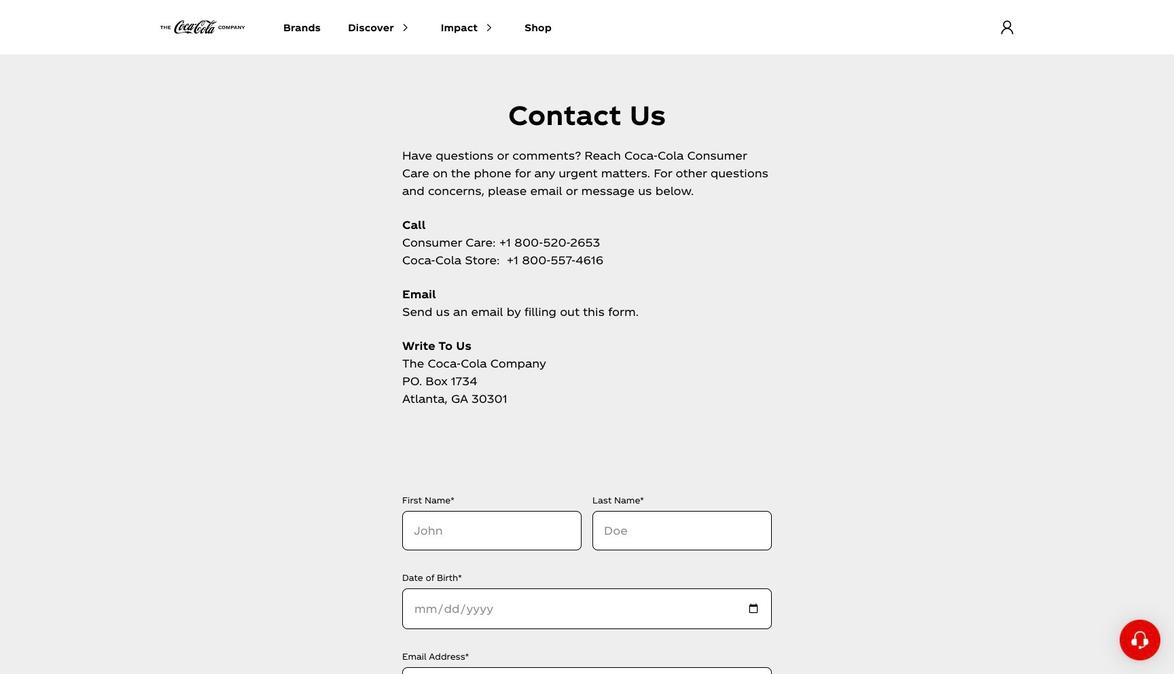 Task type: vqa. For each thing, say whether or not it's contained in the screenshot.
Live chat element
yes



Task type: describe. For each thing, give the bounding box(es) containing it.
Date of Birth*   Please Enter date in mm/dd/yyyy format only
 date field
[[402, 589, 772, 630]]

live chat element
[[1120, 620, 1161, 661]]

Last Name* text field
[[593, 511, 772, 551]]

coca cola company logo image
[[160, 20, 245, 34]]



Task type: locate. For each thing, give the bounding box(es) containing it.
account image
[[1000, 19, 1016, 35]]

First Name* text field
[[402, 511, 582, 551]]

Email Address* email field
[[402, 668, 772, 674]]



